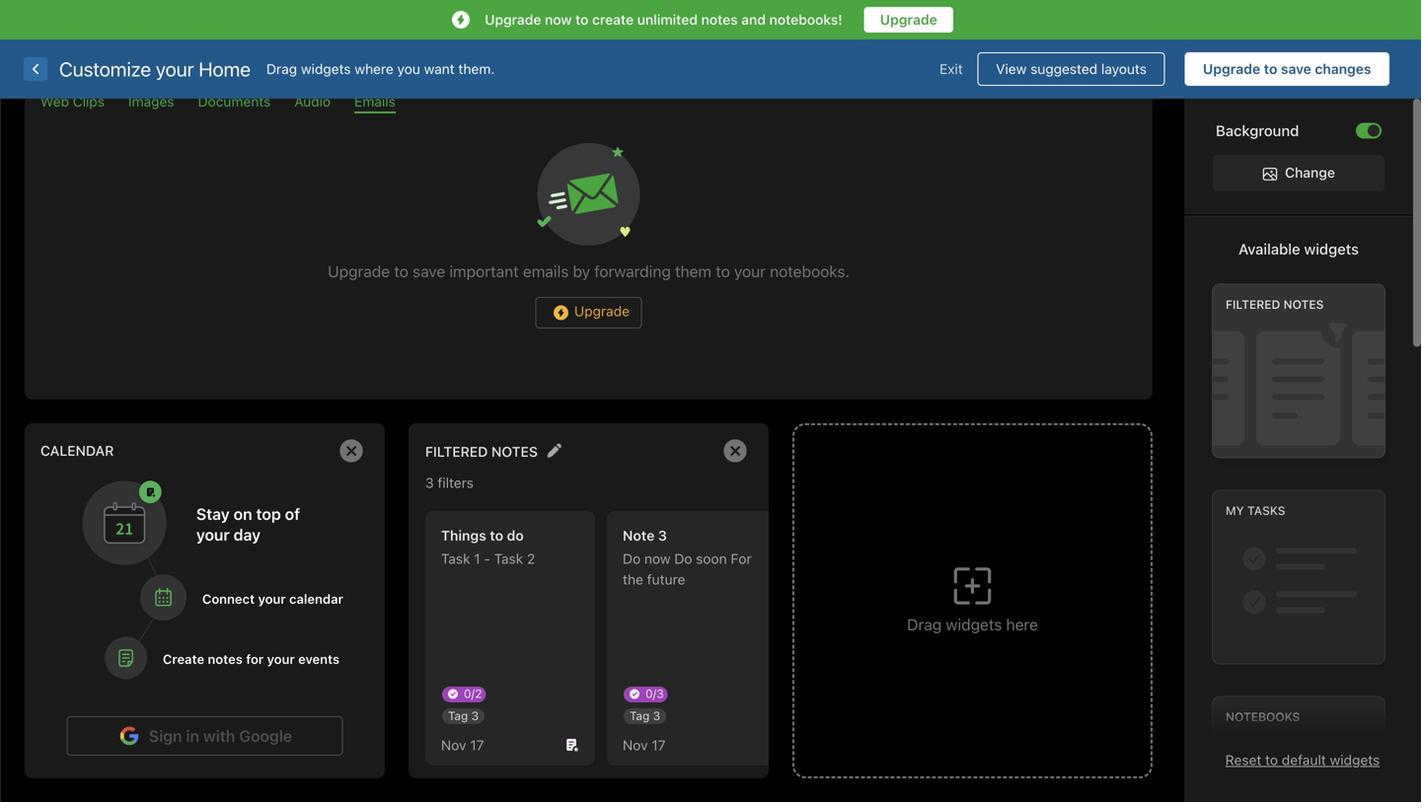 Task type: locate. For each thing, give the bounding box(es) containing it.
0 horizontal spatial remove image
[[332, 431, 371, 471]]

to inside button
[[1264, 61, 1278, 77]]

0 horizontal spatial filtered
[[426, 444, 488, 460]]

remove image
[[332, 431, 371, 471], [716, 431, 755, 471]]

1 remove image from the left
[[332, 431, 371, 471]]

2 vertical spatial to
[[1266, 752, 1279, 769]]

my
[[1226, 504, 1245, 518]]

exit button
[[925, 52, 978, 86]]

upgrade left now
[[485, 11, 541, 28]]

0 horizontal spatial upgrade
[[485, 11, 541, 28]]

drag for drag widgets here
[[908, 616, 942, 634]]

filtered down available at the right of page
[[1226, 297, 1281, 311]]

tasks
[[1248, 504, 1286, 518]]

0 vertical spatial notes
[[1284, 297, 1324, 311]]

create
[[592, 11, 634, 28]]

upgrade for upgrade to save changes
[[1204, 61, 1261, 77]]

0 horizontal spatial drag
[[267, 61, 297, 77]]

upgrade button
[[865, 7, 954, 33]]

now
[[545, 11, 572, 28]]

upgrade
[[485, 11, 541, 28], [880, 11, 938, 28], [1204, 61, 1261, 77]]

upgrade now to create unlimited notes and notebooks!
[[485, 11, 843, 28]]

1 horizontal spatial filtered
[[1226, 297, 1281, 311]]

to
[[576, 11, 589, 28], [1264, 61, 1278, 77], [1266, 752, 1279, 769]]

widgets right default
[[1331, 752, 1381, 769]]

filtered left edit widget title icon
[[426, 444, 488, 460]]

widgets left where
[[301, 61, 351, 77]]

drag right home
[[267, 61, 297, 77]]

reset
[[1226, 752, 1262, 769]]

drag left here
[[908, 616, 942, 634]]

to left "save"
[[1264, 61, 1278, 77]]

1 vertical spatial filtered notes
[[426, 444, 538, 460]]

notes down available widgets
[[1284, 297, 1324, 311]]

1 horizontal spatial remove image
[[716, 431, 755, 471]]

1 horizontal spatial drag
[[908, 616, 942, 634]]

0 vertical spatial drag
[[267, 61, 297, 77]]

1 vertical spatial to
[[1264, 61, 1278, 77]]

widgets
[[301, 61, 351, 77], [1305, 240, 1359, 257], [946, 616, 1002, 634], [1331, 752, 1381, 769]]

default
[[1282, 752, 1327, 769]]

widgets right available at the right of page
[[1305, 240, 1359, 257]]

unlimited
[[638, 11, 698, 28]]

2 horizontal spatial upgrade
[[1204, 61, 1261, 77]]

upgrade up exit button
[[880, 11, 938, 28]]

changes
[[1316, 61, 1372, 77]]

1 horizontal spatial upgrade
[[880, 11, 938, 28]]

exit
[[940, 61, 963, 77]]

reset to default widgets
[[1226, 752, 1381, 769]]

drag widgets where you want them.
[[267, 61, 495, 77]]

to right "reset" at the right bottom
[[1266, 752, 1279, 769]]

upgrade left "save"
[[1204, 61, 1261, 77]]

edit widget title image
[[547, 443, 562, 458]]

where
[[355, 61, 394, 77]]

to for upgrade
[[1264, 61, 1278, 77]]

filtered notes left edit widget title icon
[[426, 444, 538, 460]]

drag
[[267, 61, 297, 77], [908, 616, 942, 634]]

background image
[[1368, 125, 1380, 137]]

0 horizontal spatial notes
[[492, 444, 538, 460]]

home
[[199, 57, 251, 80]]

notebooks
[[1226, 710, 1301, 724]]

to for reset
[[1266, 752, 1279, 769]]

filtered
[[1226, 297, 1281, 311], [426, 444, 488, 460]]

to right now
[[576, 11, 589, 28]]

drag for drag widgets where you want them.
[[267, 61, 297, 77]]

drag widgets here
[[908, 616, 1038, 634]]

filtered notes
[[1226, 297, 1324, 311], [426, 444, 538, 460]]

1 vertical spatial filtered
[[426, 444, 488, 460]]

customize your home
[[59, 57, 251, 80]]

1 vertical spatial notes
[[492, 444, 538, 460]]

upgrade to save changes
[[1204, 61, 1372, 77]]

notes inside button
[[492, 444, 538, 460]]

widgets left here
[[946, 616, 1002, 634]]

layouts
[[1102, 61, 1147, 77]]

0 horizontal spatial filtered notes
[[426, 444, 538, 460]]

notes left edit widget title icon
[[492, 444, 538, 460]]

notes
[[1284, 297, 1324, 311], [492, 444, 538, 460]]

0 vertical spatial to
[[576, 11, 589, 28]]

1 vertical spatial drag
[[908, 616, 942, 634]]

1 horizontal spatial filtered notes
[[1226, 297, 1324, 311]]

filtered notes down available at the right of page
[[1226, 297, 1324, 311]]



Task type: describe. For each thing, give the bounding box(es) containing it.
notes
[[702, 11, 738, 28]]

available
[[1239, 240, 1301, 257]]

widgets for drag widgets where you want them.
[[301, 61, 351, 77]]

upgrade to save changes button
[[1185, 52, 1390, 86]]

want
[[424, 61, 455, 77]]

reset to default widgets button
[[1226, 752, 1381, 769]]

notebooks!
[[770, 11, 843, 28]]

view
[[996, 61, 1027, 77]]

filtered notes button
[[426, 438, 538, 464]]

0 vertical spatial filtered
[[1226, 297, 1281, 311]]

customize
[[59, 57, 151, 80]]

2 remove image from the left
[[716, 431, 755, 471]]

you
[[397, 61, 421, 77]]

them.
[[459, 61, 495, 77]]

change
[[1286, 164, 1336, 181]]

1 horizontal spatial notes
[[1284, 297, 1324, 311]]

and
[[742, 11, 766, 28]]

background
[[1216, 122, 1300, 139]]

here
[[1007, 616, 1038, 634]]

widgets for drag widgets here
[[946, 616, 1002, 634]]

available widgets
[[1239, 240, 1359, 257]]

your
[[156, 57, 194, 80]]

suggested
[[1031, 61, 1098, 77]]

widgets for available widgets
[[1305, 240, 1359, 257]]

change button
[[1213, 155, 1385, 191]]

filtered inside button
[[426, 444, 488, 460]]

my tasks
[[1226, 504, 1286, 518]]

save
[[1282, 61, 1312, 77]]

view suggested layouts button
[[978, 52, 1166, 86]]

upgrade for upgrade
[[880, 11, 938, 28]]

view suggested layouts
[[996, 61, 1147, 77]]

0 vertical spatial filtered notes
[[1226, 297, 1324, 311]]

upgrade for upgrade now to create unlimited notes and notebooks!
[[485, 11, 541, 28]]



Task type: vqa. For each thing, say whether or not it's contained in the screenshot.
"all"
no



